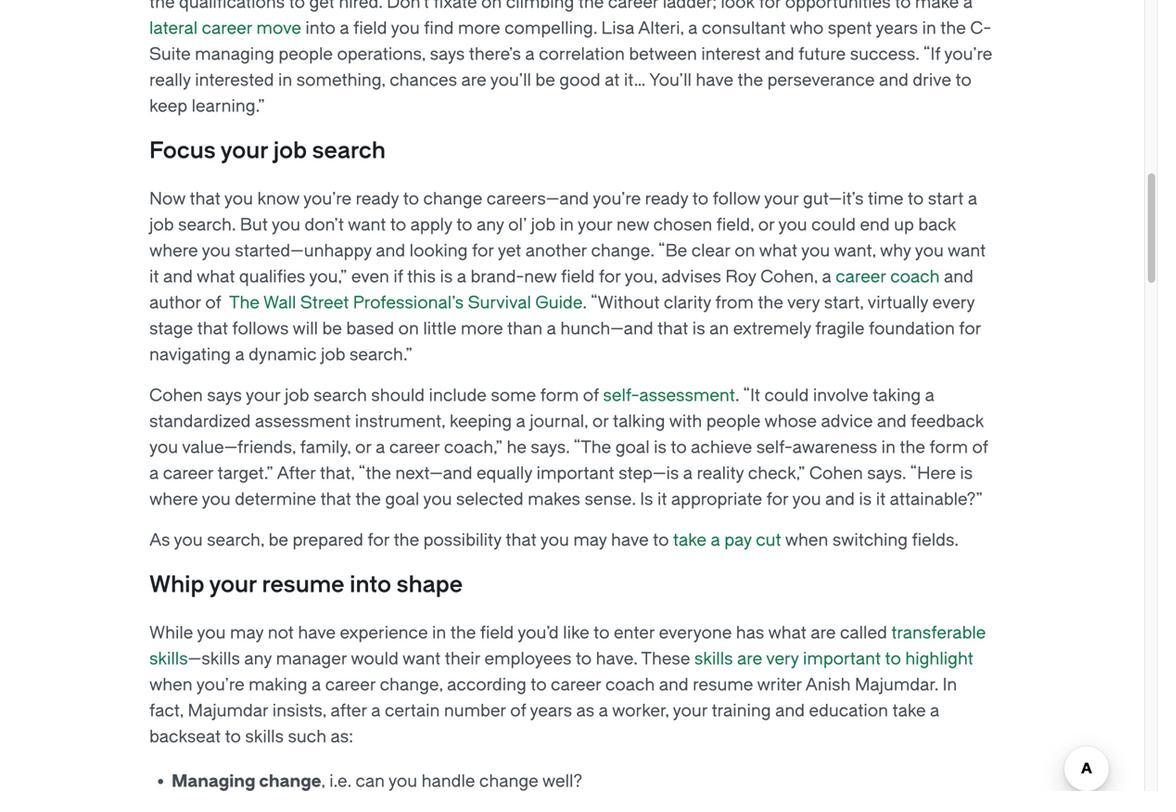 Task type: locate. For each thing, give the bounding box(es) containing it.
2 ready from the left
[[645, 189, 689, 209]]

alteri,
[[638, 19, 684, 38]]

gut—it's
[[803, 189, 864, 209]]

very
[[787, 293, 820, 313], [766, 649, 799, 669]]

of down feedback
[[972, 438, 988, 457]]

people
[[279, 45, 333, 64], [706, 412, 761, 431]]

job down dynamic on the left top of the page
[[285, 386, 309, 405]]

that up search.
[[190, 189, 221, 209]]

career down instrument,
[[389, 438, 440, 457]]

it up the author at the top of the page
[[149, 267, 159, 287]]

when right cut
[[785, 531, 829, 550]]

is up the switching
[[859, 490, 872, 509]]

. inside . "without clarity from the very start, virtually every stage that follows will be based on little more than a hunch—and that is an extremely fragile foundation for navigating a dynamic job search."
[[583, 293, 587, 313]]

1 horizontal spatial form
[[930, 438, 968, 457]]

0 horizontal spatial goal
[[385, 490, 419, 509]]

you'll
[[649, 70, 692, 90]]

you'll
[[490, 70, 531, 90]]

your down dynamic on the left top of the page
[[246, 386, 281, 405]]

self- inside . "it could involve taking a standardized assessment instrument, keeping a journal, or talking with people whose advice and feedback you value—friends, family, or a career coach," he says. "the goal is to achieve self-awareness in the form of a career target." after that, "the next—and equally important step—is a reality check," cohen says. "here is where you determine that the goal you selected makes sense. is it appropriate for you and is it attainable?"
[[757, 438, 793, 457]]

2 horizontal spatial have
[[696, 70, 734, 90]]

1 horizontal spatial are
[[737, 649, 763, 669]]

career coach
[[836, 267, 940, 287]]

author
[[149, 293, 201, 313]]

1 vertical spatial goal
[[385, 490, 419, 509]]

0 vertical spatial says.
[[531, 438, 570, 457]]

involve
[[813, 386, 869, 405]]

0 horizontal spatial says.
[[531, 438, 570, 457]]

1 where from the top
[[149, 241, 198, 261]]

where
[[149, 241, 198, 261], [149, 490, 198, 509]]

1 horizontal spatial goal
[[616, 438, 650, 457]]

a up as
[[149, 464, 159, 483]]

1 vertical spatial may
[[230, 623, 264, 643]]

2 vertical spatial want
[[403, 649, 441, 669]]

whip
[[149, 572, 204, 598]]

0 horizontal spatial could
[[765, 386, 809, 405]]

whose
[[765, 412, 817, 431]]

1 vertical spatial new
[[524, 267, 557, 287]]

0 vertical spatial coach
[[891, 267, 940, 287]]

form
[[540, 386, 579, 405], [930, 438, 968, 457]]

0 horizontal spatial self-
[[603, 386, 639, 405]]

lisa
[[602, 19, 635, 38]]

0 vertical spatial search
[[312, 138, 386, 164]]

lateral
[[149, 19, 198, 38]]

that down that,
[[321, 490, 351, 509]]

2 horizontal spatial or
[[758, 215, 775, 235]]

0 horizontal spatial says
[[207, 386, 242, 405]]

0 vertical spatial goal
[[616, 438, 650, 457]]

experience
[[340, 623, 428, 643]]

self- up check,"
[[757, 438, 793, 457]]

up
[[894, 215, 914, 235]]

0 horizontal spatial may
[[230, 623, 264, 643]]

field up guide at the top
[[561, 267, 595, 287]]

and up the "every"
[[944, 267, 974, 287]]

1 vertical spatial have
[[611, 531, 649, 550]]

more
[[458, 19, 500, 38], [461, 319, 503, 339]]

you down standardized
[[149, 438, 178, 457]]

2 vertical spatial field
[[480, 623, 514, 643]]

skills inside the transferable skills
[[149, 649, 188, 669]]

what right has
[[768, 623, 807, 643]]

"here
[[910, 464, 956, 483]]

2 where from the top
[[149, 490, 198, 509]]

0 horizontal spatial any
[[244, 649, 272, 669]]

field
[[353, 19, 387, 38], [561, 267, 595, 287], [480, 623, 514, 643]]

1 horizontal spatial .
[[735, 386, 739, 405]]

for down the "every"
[[959, 319, 981, 339]]

to up apply in the left of the page
[[403, 189, 419, 209]]

1 vertical spatial says
[[207, 386, 242, 405]]

careers—and
[[487, 189, 589, 209]]

0 horizontal spatial on
[[398, 319, 419, 339]]

clarity
[[664, 293, 711, 313]]

after
[[277, 464, 316, 483]]

include
[[429, 386, 487, 405]]

0 horizontal spatial years
[[530, 701, 572, 721]]

of inside and author of
[[205, 293, 221, 313]]

family,
[[300, 438, 351, 457]]

to up 'majumdar.' at right bottom
[[885, 649, 901, 669]]

target."
[[218, 464, 273, 483]]

0 horizontal spatial it
[[149, 267, 159, 287]]

. "it could involve taking a standardized assessment instrument, keeping a journal, or talking with people whose advice and feedback you value—friends, family, or a career coach," he says. "the goal is to achieve self-awareness in the form of a career target." after that, "the next—and equally important step—is a reality check," cohen says. "here is where you determine that the goal you selected makes sense. is it appropriate for you and is it attainable?"
[[149, 386, 988, 509]]

to down with at the right bottom of the page
[[671, 438, 687, 457]]

field up employees
[[480, 623, 514, 643]]

the wall street professional's survival guide
[[229, 293, 583, 313]]

certain
[[385, 701, 440, 721]]

in inside now that you know you're ready to change careers—and you're ready to follow your gut—it's time to start a job search. but you don't want to apply to any ol' job in your new chosen field, or you could end up back where you started—unhappy and looking for yet another change. "be clear on what you want, why you want it and what qualifies you," even if this is a brand-new field for you, advises roy cohen, a
[[560, 215, 574, 235]]

training
[[712, 701, 771, 721]]

1 horizontal spatial may
[[573, 531, 607, 550]]

0 vertical spatial cohen
[[149, 386, 203, 405]]

assessment up family,
[[255, 412, 351, 431]]

1 horizontal spatial any
[[477, 215, 504, 235]]

skills
[[149, 649, 188, 669], [695, 649, 733, 669], [245, 727, 284, 747]]

0 horizontal spatial when
[[149, 675, 193, 695]]

follows
[[232, 319, 289, 339]]

at
[[605, 70, 620, 90]]

1 horizontal spatial skills
[[245, 727, 284, 747]]

1 vertical spatial very
[[766, 649, 799, 669]]

1 vertical spatial coach
[[606, 675, 655, 695]]

very inside —skills any manager would want their employees to have. these skills are very important to highlight when you're making a career change, according to career coach and resume writer anish majumdar. in fact, majumdar insists, after a certain number of years as a worker, your training and education take a backseat to skills such as:
[[766, 649, 799, 669]]

and up the if
[[376, 241, 405, 261]]

appropriate
[[671, 490, 762, 509]]

start,
[[824, 293, 864, 313]]

now
[[149, 189, 186, 209]]

than
[[507, 319, 543, 339]]

your
[[221, 138, 268, 164], [764, 189, 799, 209], [578, 215, 613, 235], [246, 386, 281, 405], [209, 572, 257, 598], [673, 701, 708, 721]]

1 horizontal spatial it
[[658, 490, 667, 509]]

when inside —skills any manager would want their employees to have. these skills are very important to highlight when you're making a career change, according to career coach and resume writer anish majumdar. in fact, majumdar insists, after a certain number of years as a worker, your training and education take a backseat to skills such as:
[[149, 675, 193, 695]]

focus your job search
[[149, 138, 386, 164]]

on inside now that you know you're ready to change careers—and you're ready to follow your gut—it's time to start a job search. but you don't want to apply to any ol' job in your new chosen field, or you could end up back where you started—unhappy and looking for yet another change. "be clear on what you want, why you want it and what qualifies you," even if this is a brand-new field for you, advises roy cohen, a
[[735, 241, 755, 261]]

started—unhappy
[[235, 241, 372, 261]]

you down the know
[[272, 215, 300, 235]]

you down search.
[[202, 241, 231, 261]]

0 horizontal spatial resume
[[262, 572, 345, 598]]

are inside into a field you find more compelling. lisa alteri, a consultant who spent years in the c- suite managing people operations, says there's a correlation between interest and future success. "if you're really interested in something, chances are you'll be good at it… you'll have the perseverance and drive to keep learning."
[[461, 70, 487, 90]]

that inside now that you know you're ready to change careers—and you're ready to follow your gut—it's time to start a job search. but you don't want to apply to any ol' job in your new chosen field, or you could end up back where you started—unhappy and looking for yet another change. "be clear on what you want, why you want it and what qualifies you," even if this is a brand-new field for you, advises roy cohen, a
[[190, 189, 221, 209]]

resume down the prepared
[[262, 572, 345, 598]]

new down another
[[524, 267, 557, 287]]

extremely
[[733, 319, 811, 339]]

little
[[423, 319, 457, 339]]

job inside . "without clarity from the very start, virtually every stage that follows will be based on little more than a hunch—and that is an extremely fragile foundation for navigating a dynamic job search."
[[321, 345, 345, 364]]

advises
[[662, 267, 721, 287]]

0 horizontal spatial into
[[305, 19, 336, 38]]

into up experience
[[350, 572, 391, 598]]

says. left "here
[[867, 464, 906, 483]]

form down feedback
[[930, 438, 968, 457]]

transferable skills link
[[149, 623, 986, 669]]

into a field you find more compelling. lisa alteri, a consultant who spent years in the c- suite managing people operations, says there's a correlation between interest and future success. "if you're really interested in something, chances are you'll be good at it… you'll have the perseverance and drive to keep learning."
[[149, 19, 993, 116]]

says down find
[[430, 45, 465, 64]]

1 vertical spatial into
[[350, 572, 391, 598]]

goal down talking
[[616, 438, 650, 457]]

learning."
[[192, 96, 265, 116]]

0 vertical spatial have
[[696, 70, 734, 90]]

may
[[573, 531, 607, 550], [230, 623, 264, 643]]

have inside into a field you find more compelling. lisa alteri, a consultant who spent years in the c- suite managing people operations, says there's a correlation between interest and future success. "if you're really interested in something, chances are you'll be good at it… you'll have the perseverance and drive to keep learning."
[[696, 70, 734, 90]]

assessment
[[639, 386, 735, 405], [255, 412, 351, 431]]

1 vertical spatial when
[[149, 675, 193, 695]]

of
[[205, 293, 221, 313], [583, 386, 599, 405], [972, 438, 988, 457], [510, 701, 526, 721]]

really
[[149, 70, 191, 90]]

2 vertical spatial or
[[355, 438, 372, 457]]

be
[[536, 70, 555, 90], [322, 319, 342, 339], [269, 531, 288, 550]]

change
[[423, 189, 483, 209]]

0 vertical spatial what
[[759, 241, 798, 261]]

reality
[[697, 464, 744, 483]]

a right the after
[[371, 701, 381, 721]]

2 horizontal spatial want
[[948, 241, 986, 261]]

you left find
[[391, 19, 420, 38]]

where inside now that you know you're ready to change careers—and you're ready to follow your gut—it's time to start a job search. but you don't want to apply to any ol' job in your new chosen field, or you could end up back where you started—unhappy and looking for yet another change. "be clear on what you want, why you want it and what qualifies you," even if this is a brand-new field for you, advises roy cohen, a
[[149, 241, 198, 261]]

1 horizontal spatial be
[[322, 319, 342, 339]]

the wall street professional's survival guide link
[[229, 293, 583, 313]]

"the
[[359, 464, 391, 483]]

are down there's
[[461, 70, 487, 90]]

0 vertical spatial want
[[348, 215, 386, 235]]

years up the success.
[[876, 19, 918, 38]]

0 vertical spatial assessment
[[639, 386, 735, 405]]

whip your resume into shape
[[149, 572, 463, 598]]

clear
[[692, 241, 731, 261]]

goal down "the
[[385, 490, 419, 509]]

a down looking
[[457, 267, 467, 287]]

0 vertical spatial or
[[758, 215, 775, 235]]

. inside . "it could involve taking a standardized assessment instrument, keeping a journal, or talking with people whose advice and feedback you value—friends, family, or a career coach," he says. "the goal is to achieve self-awareness in the form of a career target." after that, "the next—and equally important step—is a reality check," cohen says. "here is where you determine that the goal you selected makes sense. is it appropriate for you and is it attainable?"
[[735, 386, 739, 405]]

0 vertical spatial years
[[876, 19, 918, 38]]

0 horizontal spatial form
[[540, 386, 579, 405]]

you right as
[[174, 531, 203, 550]]

2 horizontal spatial field
[[561, 267, 595, 287]]

0 vertical spatial when
[[785, 531, 829, 550]]

0 vertical spatial any
[[477, 215, 504, 235]]

the down "the
[[356, 490, 381, 509]]

for inside . "it could involve taking a standardized assessment instrument, keeping a journal, or talking with people whose advice and feedback you value—friends, family, or a career coach," he says. "the goal is to achieve self-awareness in the form of a career target." after that, "the next—and equally important step—is a reality check," cohen says. "here is where you determine that the goal you selected makes sense. is it appropriate for you and is it attainable?"
[[767, 490, 789, 509]]

1 vertical spatial form
[[930, 438, 968, 457]]

0 horizontal spatial are
[[461, 70, 487, 90]]

0 horizontal spatial skills
[[149, 649, 188, 669]]

you're inside —skills any manager would want their employees to have. these skills are very important to highlight when you're making a career change, according to career coach and resume writer anish majumdar. in fact, majumdar insists, after a certain number of years as a worker, your training and education take a backseat to skills such as:
[[196, 675, 245, 695]]

. for "without
[[583, 293, 587, 313]]

the up extremely on the right top of page
[[758, 293, 784, 313]]

resume inside —skills any manager would want their employees to have. these skills are very important to highlight when you're making a career change, according to career coach and resume writer anish majumdar. in fact, majumdar insists, after a certain number of years as a worker, your training and education take a backseat to skills such as:
[[693, 675, 753, 695]]

0 horizontal spatial people
[[279, 45, 333, 64]]

coach up the worker,
[[606, 675, 655, 695]]

worker,
[[612, 701, 669, 721]]

search
[[312, 138, 386, 164], [313, 386, 367, 405]]

virtually
[[868, 293, 929, 313]]

2 vertical spatial be
[[269, 531, 288, 550]]

you're down '—skills'
[[196, 675, 245, 695]]

you,
[[625, 267, 658, 287]]

be inside . "without clarity from the very start, virtually every stage that follows will be based on little more than a hunch—and that is an extremely fragile foundation for navigating a dynamic job search."
[[322, 319, 342, 339]]

suite
[[149, 45, 191, 64]]

job up the know
[[273, 138, 307, 164]]

you down back
[[915, 241, 944, 261]]

. "without clarity from the very start, virtually every stage that follows will be based on little more than a hunch—and that is an extremely fragile foundation for navigating a dynamic job search."
[[149, 293, 981, 364]]

people inside into a field you find more compelling. lisa alteri, a consultant who spent years in the c- suite managing people operations, says there's a correlation between interest and future success. "if you're really interested in something, chances are you'll be good at it… you'll have the perseverance and drive to keep learning."
[[279, 45, 333, 64]]

.
[[583, 293, 587, 313], [735, 386, 739, 405]]

you inside into a field you find more compelling. lisa alteri, a consultant who spent years in the c- suite managing people operations, says there's a correlation between interest and future success. "if you're really interested in something, chances are you'll be good at it… you'll have the perseverance and drive to keep learning."
[[391, 19, 420, 38]]

assessment up with at the right bottom of the page
[[639, 386, 735, 405]]

you're
[[944, 45, 993, 64], [303, 189, 352, 209], [593, 189, 641, 209], [196, 675, 245, 695]]

a right than
[[547, 319, 556, 339]]

or right the field,
[[758, 215, 775, 235]]

when up fact,
[[149, 675, 193, 695]]

2 horizontal spatial be
[[536, 70, 555, 90]]

follow
[[713, 189, 761, 209]]

2 vertical spatial are
[[737, 649, 763, 669]]

people down move
[[279, 45, 333, 64]]

more up there's
[[458, 19, 500, 38]]

1 horizontal spatial self-
[[757, 438, 793, 457]]

1 horizontal spatial says.
[[867, 464, 906, 483]]

on down professional's
[[398, 319, 419, 339]]

to left take
[[653, 531, 669, 550]]

are up skills are very important to highlight link
[[811, 623, 836, 643]]

success.
[[850, 45, 920, 64]]

0 vertical spatial very
[[787, 293, 820, 313]]

cohen up standardized
[[149, 386, 203, 405]]

or inside now that you know you're ready to change careers—and you're ready to follow your gut—it's time to start a job search. but you don't want to apply to any ol' job in your new chosen field, or you could end up back where you started—unhappy and looking for yet another change. "be clear on what you want, why you want it and what qualifies you," even if this is a brand-new field for you, advises roy cohen, a
[[758, 215, 775, 235]]

where up as
[[149, 490, 198, 509]]

0 horizontal spatial coach
[[606, 675, 655, 695]]

1 vertical spatial years
[[530, 701, 572, 721]]

1 vertical spatial be
[[322, 319, 342, 339]]

could
[[812, 215, 856, 235], [765, 386, 809, 405]]

1 vertical spatial cohen
[[810, 464, 863, 483]]

don't
[[305, 215, 344, 235]]

1 vertical spatial could
[[765, 386, 809, 405]]

good
[[559, 70, 601, 90]]

value—friends,
[[182, 438, 296, 457]]

1 vertical spatial want
[[948, 241, 986, 261]]

1 vertical spatial self-
[[757, 438, 793, 457]]

0 vertical spatial people
[[279, 45, 333, 64]]

0 vertical spatial be
[[536, 70, 555, 90]]

1 horizontal spatial ready
[[645, 189, 689, 209]]

1 horizontal spatial people
[[706, 412, 761, 431]]

it up the switching
[[876, 490, 886, 509]]

0 vertical spatial says
[[430, 45, 465, 64]]

1 vertical spatial .
[[735, 386, 739, 405]]

1 horizontal spatial on
[[735, 241, 755, 261]]

could up whose on the bottom
[[765, 386, 809, 405]]

is down talking
[[654, 438, 667, 457]]

it right is
[[658, 490, 667, 509]]

the inside . "without clarity from the very start, virtually every stage that follows will be based on little more than a hunch—and that is an extremely fragile foundation for navigating a dynamic job search."
[[758, 293, 784, 313]]

where down search.
[[149, 241, 198, 261]]

very up writer
[[766, 649, 799, 669]]

1 vertical spatial resume
[[693, 675, 753, 695]]

be right will
[[322, 319, 342, 339]]

of down according
[[510, 701, 526, 721]]

field up operations,
[[353, 19, 387, 38]]

1 vertical spatial field
[[561, 267, 595, 287]]

1 horizontal spatial into
[[350, 572, 391, 598]]

1 vertical spatial are
[[811, 623, 836, 643]]

cohen inside . "it could involve taking a standardized assessment instrument, keeping a journal, or talking with people whose advice and feedback you value—friends, family, or a career coach," he says. "the goal is to achieve self-awareness in the form of a career target." after that, "the next—and equally important step—is a reality check," cohen says. "here is where you determine that the goal you selected makes sense. is it appropriate for you and is it attainable?"
[[810, 464, 863, 483]]

. left the "it on the right
[[735, 386, 739, 405]]

2 horizontal spatial it
[[876, 490, 886, 509]]

1 vertical spatial people
[[706, 412, 761, 431]]

0 horizontal spatial .
[[583, 293, 587, 313]]

have down is
[[611, 531, 649, 550]]

says inside into a field you find more compelling. lisa alteri, a consultant who spent years in the c- suite managing people operations, says there's a correlation between interest and future success. "if you're really interested in something, chances are you'll be good at it… you'll have the perseverance and drive to keep learning."
[[430, 45, 465, 64]]

1 vertical spatial where
[[149, 490, 198, 509]]

into right move
[[305, 19, 336, 38]]

sense.
[[585, 490, 636, 509]]

0 vertical spatial on
[[735, 241, 755, 261]]

education
[[809, 701, 889, 721]]

majumdar.
[[855, 675, 939, 695]]

a
[[340, 19, 349, 38], [688, 19, 698, 38], [525, 45, 535, 64], [968, 189, 978, 209], [457, 267, 467, 287], [822, 267, 832, 287], [547, 319, 556, 339], [235, 345, 245, 364], [925, 386, 935, 405], [516, 412, 526, 431], [376, 438, 385, 457], [149, 464, 159, 483], [683, 464, 693, 483], [711, 531, 720, 550], [312, 675, 321, 695], [371, 701, 381, 721], [599, 701, 608, 721]]

years inside —skills any manager would want their employees to have. these skills are very important to highlight when you're making a career change, according to career coach and resume writer anish majumdar. in fact, majumdar insists, after a certain number of years as a worker, your training and education take a backseat to skills such as:
[[530, 701, 572, 721]]

could inside . "it could involve taking a standardized assessment instrument, keeping a journal, or talking with people whose advice and feedback you value—friends, family, or a career coach," he says. "the goal is to achieve self-awareness in the form of a career target." after that, "the next—and equally important step—is a reality check," cohen says. "here is where you determine that the goal you selected makes sense. is it appropriate for you and is it attainable?"
[[765, 386, 809, 405]]

job right ol'
[[531, 215, 556, 235]]

brand-
[[471, 267, 524, 287]]

1 horizontal spatial could
[[812, 215, 856, 235]]

any up making
[[244, 649, 272, 669]]

are down has
[[737, 649, 763, 669]]

1 horizontal spatial or
[[592, 412, 609, 431]]

says. down journal,
[[531, 438, 570, 457]]

2 vertical spatial what
[[768, 623, 807, 643]]

want
[[348, 215, 386, 235], [948, 241, 986, 261], [403, 649, 441, 669]]

0 vertical spatial field
[[353, 19, 387, 38]]

0 vertical spatial are
[[461, 70, 487, 90]]

you down makes
[[540, 531, 569, 550]]

job left the search."
[[321, 345, 345, 364]]

0 horizontal spatial field
[[353, 19, 387, 38]]

. for "it
[[735, 386, 739, 405]]

another
[[526, 241, 587, 261]]

hunch—and
[[560, 319, 653, 339]]

that inside . "it could involve taking a standardized assessment instrument, keeping a journal, or talking with people whose advice and feedback you value—friends, family, or a career coach," he says. "the goal is to achieve self-awareness in the form of a career target." after that, "the next—and equally important step—is a reality check," cohen says. "here is where you determine that the goal you selected makes sense. is it appropriate for you and is it attainable?"
[[321, 490, 351, 509]]

every
[[933, 293, 975, 313]]

that
[[190, 189, 221, 209], [197, 319, 228, 339], [658, 319, 689, 339], [321, 490, 351, 509], [506, 531, 537, 550]]

career up the after
[[325, 675, 376, 695]]

of left "the"
[[205, 293, 221, 313]]

coach up virtually
[[891, 267, 940, 287]]



Task type: vqa. For each thing, say whether or not it's contained in the screenshot.
Senior Management 5.0 stars out of 5 element
no



Task type: describe. For each thing, give the bounding box(es) containing it.
apply
[[411, 215, 452, 235]]

you down next—and
[[423, 490, 452, 509]]

while you may not have experience in the field you'd like to enter everyone has what are called
[[149, 623, 892, 643]]

with
[[669, 412, 702, 431]]

find
[[424, 19, 454, 38]]

it inside now that you know you're ready to change careers—and you're ready to follow your gut—it's time to start a job search. but you don't want to apply to any ol' job in your new chosen field, or you could end up back where you started—unhappy and looking for yet another change. "be clear on what you want, why you want it and what qualifies you," even if this is a brand-new field for you, advises roy cohen, a
[[149, 267, 159, 287]]

years inside into a field you find more compelling. lisa alteri, a consultant who spent years in the c- suite managing people operations, says there's a correlation between interest and future success. "if you're really interested in something, chances are you'll be good at it… you'll have the perseverance and drive to keep learning."
[[876, 19, 918, 38]]

1 horizontal spatial have
[[611, 531, 649, 550]]

a right as
[[599, 701, 608, 721]]

to inside into a field you find more compelling. lisa alteri, a consultant who spent years in the c- suite managing people operations, says there's a correlation between interest and future success. "if you're really interested in something, chances are you'll be good at it… you'll have the perseverance and drive to keep learning."
[[956, 70, 972, 90]]

a up he
[[516, 412, 526, 431]]

such
[[288, 727, 327, 747]]

transferable
[[892, 623, 986, 643]]

skills are very important to highlight link
[[695, 649, 974, 669]]

makes
[[528, 490, 581, 509]]

you'd
[[518, 623, 559, 643]]

coach inside —skills any manager would want their employees to have. these skills are very important to highlight when you're making a career change, according to career coach and resume writer anish majumdar. in fact, majumdar insists, after a certain number of years as a worker, your training and education take a backseat to skills such as:
[[606, 675, 655, 695]]

more inside . "without clarity from the very start, virtually every stage that follows will be based on little more than a hunch—and that is an extremely fragile foundation for navigating a dynamic job search."
[[461, 319, 503, 339]]

and down who
[[765, 45, 795, 64]]

you down target."
[[202, 490, 231, 509]]

fields.
[[912, 531, 959, 550]]

not
[[268, 623, 294, 643]]

is right "here
[[960, 464, 973, 483]]

you're up the "don't"
[[303, 189, 352, 209]]

a right start
[[968, 189, 978, 209]]

the left c-
[[941, 19, 966, 38]]

you're inside into a field you find more compelling. lisa alteri, a consultant who spent years in the c- suite managing people operations, says there's a correlation between interest and future success. "if you're really interested in something, chances are you'll be good at it… you'll have the perseverance and drive to keep learning."
[[944, 45, 993, 64]]

"it
[[743, 386, 761, 405]]

a up feedback
[[925, 386, 935, 405]]

any inside now that you know you're ready to change careers—and you're ready to follow your gut—it's time to start a job search. but you don't want to apply to any ol' job in your new chosen field, or you could end up back where you started—unhappy and looking for yet another change. "be clear on what you want, why you want it and what qualifies you," even if this is a brand-new field for you, advises roy cohen, a
[[477, 215, 504, 235]]

the up shape
[[394, 531, 419, 550]]

field inside into a field you find more compelling. lisa alteri, a consultant who spent years in the c- suite managing people operations, says there's a correlation between interest and future success. "if you're really interested in something, chances are you'll be good at it… you'll have the perseverance and drive to keep learning."
[[353, 19, 387, 38]]

your down search,
[[209, 572, 257, 598]]

from
[[716, 293, 754, 313]]

in inside . "it could involve taking a standardized assessment instrument, keeping a journal, or talking with people whose advice and feedback you value—friends, family, or a career coach," he says. "the goal is to achieve self-awareness in the form of a career target." after that, "the next—and equally important step—is a reality check," cohen says. "here is where you determine that the goal you selected makes sense. is it appropriate for you and is it attainable?"
[[882, 438, 896, 457]]

a up "the
[[376, 438, 385, 457]]

a down follows
[[235, 345, 245, 364]]

for left yet
[[472, 241, 494, 261]]

0 horizontal spatial or
[[355, 438, 372, 457]]

is inside now that you know you're ready to change careers—and you're ready to follow your gut—it's time to start a job search. but you don't want to apply to any ol' job in your new chosen field, or you could end up back where you started—unhappy and looking for yet another change. "be clear on what you want, why you want it and what qualifies you," even if this is a brand-new field for you, advises roy cohen, a
[[440, 267, 453, 287]]

your down learning." in the left of the page
[[221, 138, 268, 164]]

is
[[640, 490, 653, 509]]

and up the author at the top of the page
[[163, 267, 193, 287]]

1 horizontal spatial assessment
[[639, 386, 735, 405]]

career up managing
[[202, 19, 252, 38]]

but
[[240, 215, 268, 235]]

why
[[880, 241, 911, 261]]

switching
[[833, 531, 908, 550]]

into inside into a field you find more compelling. lisa alteri, a consultant who spent years in the c- suite managing people operations, says there's a correlation between interest and future success. "if you're really interested in something, chances are you'll be good at it… you'll have the perseverance and drive to keep learning."
[[305, 19, 336, 38]]

take a
[[893, 701, 940, 721]]

to left apply in the left of the page
[[390, 215, 406, 235]]

writer
[[757, 675, 802, 695]]

very inside . "without clarity from the very start, virtually every stage that follows will be based on little more than a hunch—and that is an extremely fragile foundation for navigating a dynamic job search."
[[787, 293, 820, 313]]

where inside . "it could involve taking a standardized assessment instrument, keeping a journal, or talking with people whose advice and feedback you value—friends, family, or a career coach," he says. "the goal is to achieve self-awareness in the form of a career target." after that, "the next—and equally important step—is a reality check," cohen says. "here is where you determine that the goal you selected makes sense. is it appropriate for you and is it attainable?"
[[149, 490, 198, 509]]

to down the like on the bottom of the page
[[576, 649, 592, 669]]

enter
[[614, 623, 655, 643]]

equally
[[477, 464, 532, 483]]

you're up change.
[[593, 189, 641, 209]]

check,"
[[748, 464, 805, 483]]

will
[[293, 319, 318, 339]]

you down check,"
[[792, 490, 821, 509]]

as
[[576, 701, 595, 721]]

a left reality
[[683, 464, 693, 483]]

looking
[[410, 241, 468, 261]]

start
[[928, 189, 964, 209]]

fragile
[[816, 319, 865, 339]]

a down manager
[[312, 675, 321, 695]]

for down change.
[[599, 267, 621, 287]]

that down clarity
[[658, 319, 689, 339]]

the up their
[[450, 623, 476, 643]]

are inside —skills any manager would want their employees to have. these skills are very important to highlight when you're making a career change, according to career coach and resume writer anish majumdar. in fact, majumdar insists, after a certain number of years as a worker, your training and education take a backseat to skills such as:
[[737, 649, 763, 669]]

1 vertical spatial or
[[592, 412, 609, 431]]

stage
[[149, 319, 193, 339]]

0 horizontal spatial be
[[269, 531, 288, 550]]

is inside . "without clarity from the very start, virtually every stage that follows will be based on little more than a hunch—and that is an extremely fragile foundation for navigating a dynamic job search."
[[693, 319, 705, 339]]

talking
[[613, 412, 665, 431]]

determine
[[235, 490, 316, 509]]

he
[[507, 438, 527, 457]]

a up operations,
[[340, 19, 349, 38]]

0 vertical spatial resume
[[262, 572, 345, 598]]

has
[[736, 623, 765, 643]]

to down change
[[456, 215, 473, 235]]

it…
[[624, 70, 646, 90]]

of inside —skills any manager would want their employees to have. these skills are very important to highlight when you're making a career change, according to career coach and resume writer anish majumdar. in fact, majumdar insists, after a certain number of years as a worker, your training and education take a backseat to skills such as:
[[510, 701, 526, 721]]

if
[[394, 267, 403, 287]]

operations,
[[337, 45, 426, 64]]

in up "if
[[922, 19, 937, 38]]

a left "pay"
[[711, 531, 720, 550]]

interest
[[701, 45, 761, 64]]

keeping
[[450, 412, 512, 431]]

journal,
[[530, 412, 588, 431]]

ol'
[[508, 215, 527, 235]]

and inside and author of
[[944, 267, 974, 287]]

for right the prepared
[[368, 531, 390, 550]]

dynamic
[[249, 345, 317, 364]]

everyone
[[659, 623, 732, 643]]

take
[[673, 531, 707, 550]]

should
[[371, 386, 425, 405]]

some
[[491, 386, 536, 405]]

qualifies
[[239, 267, 305, 287]]

and down writer
[[775, 701, 805, 721]]

perseverance
[[768, 70, 875, 90]]

to right the like on the bottom of the page
[[594, 623, 610, 643]]

and down these
[[659, 675, 689, 695]]

1 vertical spatial says.
[[867, 464, 906, 483]]

highlight
[[905, 649, 974, 669]]

feedback
[[911, 412, 984, 431]]

job down now
[[149, 215, 174, 235]]

0 horizontal spatial want
[[348, 215, 386, 235]]

people inside . "it could involve taking a standardized assessment instrument, keeping a journal, or talking with people whose advice and feedback you value—friends, family, or a career coach," he says. "the goal is to achieve self-awareness in the form of a career target." after that, "the next—and equally important step—is a reality check," cohen says. "here is where you determine that the goal you selected makes sense. is it appropriate for you and is it attainable?"
[[706, 412, 761, 431]]

standardized
[[149, 412, 251, 431]]

to down majumdar
[[225, 727, 241, 747]]

"without
[[591, 293, 660, 313]]

insists,
[[272, 701, 327, 721]]

form inside . "it could involve taking a standardized assessment instrument, keeping a journal, or talking with people whose advice and feedback you value—friends, family, or a career coach," he says. "the goal is to achieve self-awareness in the form of a career target." after that, "the next—and equally important step—is a reality check," cohen says. "here is where you determine that the goal you selected makes sense. is it appropriate for you and is it attainable?"
[[930, 438, 968, 457]]

on inside . "without clarity from the very start, virtually every stage that follows will be based on little more than a hunch—and that is an extremely fragile foundation for navigating a dynamic job search."
[[398, 319, 419, 339]]

0 horizontal spatial cohen
[[149, 386, 203, 405]]

more inside into a field you find more compelling. lisa alteri, a consultant who spent years in the c- suite managing people operations, says there's a correlation between interest and future success. "if you're really interested in something, chances are you'll be good at it… you'll have the perseverance and drive to keep learning."
[[458, 19, 500, 38]]

lateral career move
[[149, 19, 301, 38]]

1 horizontal spatial new
[[617, 215, 649, 235]]

and up the switching
[[825, 490, 855, 509]]

roy
[[726, 267, 756, 287]]

the down interest
[[738, 70, 763, 90]]

you up '—skills'
[[197, 623, 226, 643]]

career down want,
[[836, 267, 886, 287]]

yet
[[498, 241, 521, 261]]

and down the success.
[[879, 70, 909, 90]]

be inside into a field you find more compelling. lisa alteri, a consultant who spent years in the c- suite managing people operations, says there's a correlation between interest and future success. "if you're really interested in something, chances are you'll be good at it… you'll have the perseverance and drive to keep learning."
[[536, 70, 555, 90]]

as
[[149, 531, 170, 550]]

could inside now that you know you're ready to change careers—and you're ready to follow your gut—it's time to start a job search. but you don't want to apply to any ol' job in your new chosen field, or you could end up back where you started—unhappy and looking for yet another change. "be clear on what you want, why you want it and what qualifies you," even if this is a brand-new field for you, advises roy cohen, a
[[812, 215, 856, 235]]

you up but
[[224, 189, 253, 209]]

1 vertical spatial what
[[197, 267, 235, 287]]

1 ready from the left
[[356, 189, 399, 209]]

selected
[[456, 490, 524, 509]]

0 horizontal spatial have
[[298, 623, 336, 643]]

career down standardized
[[163, 464, 213, 483]]

that down selected
[[506, 531, 537, 550]]

you up cohen,
[[801, 241, 830, 261]]

—skills
[[188, 649, 240, 669]]

shape
[[397, 572, 463, 598]]

end
[[860, 215, 890, 235]]

in right interested
[[278, 70, 292, 90]]

field,
[[717, 215, 754, 235]]

your up change.
[[578, 215, 613, 235]]

street
[[300, 293, 349, 313]]

that up navigating
[[197, 319, 228, 339]]

cut
[[756, 531, 781, 550]]

survival
[[468, 293, 531, 313]]

in up their
[[432, 623, 446, 643]]

assessment inside . "it could involve taking a standardized assessment instrument, keeping a journal, or talking with people whose advice and feedback you value—friends, family, or a career coach," he says. "the goal is to achieve self-awareness in the form of a career target." after that, "the next—and equally important step—is a reality check," cohen says. "here is where you determine that the goal you selected makes sense. is it appropriate for you and is it attainable?"
[[255, 412, 351, 431]]

based
[[346, 319, 394, 339]]

2 horizontal spatial skills
[[695, 649, 733, 669]]

of up journal,
[[583, 386, 599, 405]]

a up you'll at the left top
[[525, 45, 535, 64]]

coach,"
[[444, 438, 503, 457]]

future
[[799, 45, 846, 64]]

career up as
[[551, 675, 601, 695]]

for inside . "without clarity from the very start, virtually every stage that follows will be based on little more than a hunch—and that is an extremely fragile foundation for navigating a dynamic job search."
[[959, 319, 981, 339]]

transferable skills
[[149, 623, 986, 669]]

want inside —skills any manager would want their employees to have. these skills are very important to highlight when you're making a career change, according to career coach and resume writer anish majumdar. in fact, majumdar insists, after a certain number of years as a worker, your training and education take a backseat to skills such as:
[[403, 649, 441, 669]]

anish
[[806, 675, 851, 695]]

time
[[868, 189, 904, 209]]

change.
[[591, 241, 655, 261]]

—skills any manager would want their employees to have. these skills are very important to highlight when you're making a career change, according to career coach and resume writer anish majumdar. in fact, majumdar insists, after a certain number of years as a worker, your training and education take a backseat to skills such as:
[[149, 649, 974, 747]]

your inside —skills any manager would want their employees to have. these skills are very important to highlight when you're making a career change, according to career coach and resume writer anish majumdar. in fact, majumdar insists, after a certain number of years as a worker, your training and education take a backseat to skills such as:
[[673, 701, 708, 721]]

1 horizontal spatial when
[[785, 531, 829, 550]]

their
[[445, 649, 480, 669]]

fact,
[[149, 701, 184, 721]]

2 horizontal spatial are
[[811, 623, 836, 643]]

instrument,
[[355, 412, 446, 431]]

between
[[629, 45, 697, 64]]

to inside . "it could involve taking a standardized assessment instrument, keeping a journal, or talking with people whose advice and feedback you value—friends, family, or a career coach," he says. "the goal is to achieve self-awareness in the form of a career target." after that, "the next—and equally important step—is a reality check," cohen says. "here is where you determine that the goal you selected makes sense. is it appropriate for you and is it attainable?"
[[671, 438, 687, 457]]

to up chosen
[[693, 189, 709, 209]]

your right follow
[[764, 189, 799, 209]]

to down employees
[[531, 675, 547, 695]]

the up "here
[[900, 438, 926, 457]]

as:
[[331, 727, 353, 747]]

to up up at the right
[[908, 189, 924, 209]]

a right alteri,
[[688, 19, 698, 38]]

field inside now that you know you're ready to change careers—and you're ready to follow your gut—it's time to start a job search. but you don't want to apply to any ol' job in your new chosen field, or you could end up back where you started—unhappy and looking for yet another change. "be clear on what you want, why you want it and what qualifies you," even if this is a brand-new field for you, advises roy cohen, a
[[561, 267, 595, 287]]

c-
[[970, 19, 992, 38]]

1 vertical spatial search
[[313, 386, 367, 405]]

as you search, be prepared for the possibility that you may have to take a pay cut when switching fields.
[[149, 531, 959, 550]]

any inside —skills any manager would want their employees to have. these skills are very important to highlight when you're making a career change, according to career coach and resume writer anish majumdar. in fact, majumdar insists, after a certain number of years as a worker, your training and education take a backseat to skills such as:
[[244, 649, 272, 669]]

cohen,
[[761, 267, 818, 287]]

a up start,
[[822, 267, 832, 287]]

backseat
[[149, 727, 221, 747]]

while
[[149, 623, 193, 643]]

you down gut—it's
[[779, 215, 808, 235]]

correlation
[[539, 45, 625, 64]]

and down "taking" at right
[[877, 412, 907, 431]]

of inside . "it could involve taking a standardized assessment instrument, keeping a journal, or talking with people whose advice and feedback you value—friends, family, or a career coach," he says. "the goal is to achieve self-awareness in the form of a career target." after that, "the next—and equally important step—is a reality check," cohen says. "here is where you determine that the goal you selected makes sense. is it appropriate for you and is it attainable?"
[[972, 438, 988, 457]]

0 vertical spatial self-
[[603, 386, 639, 405]]

in
[[943, 675, 957, 695]]

achieve
[[691, 438, 752, 457]]



